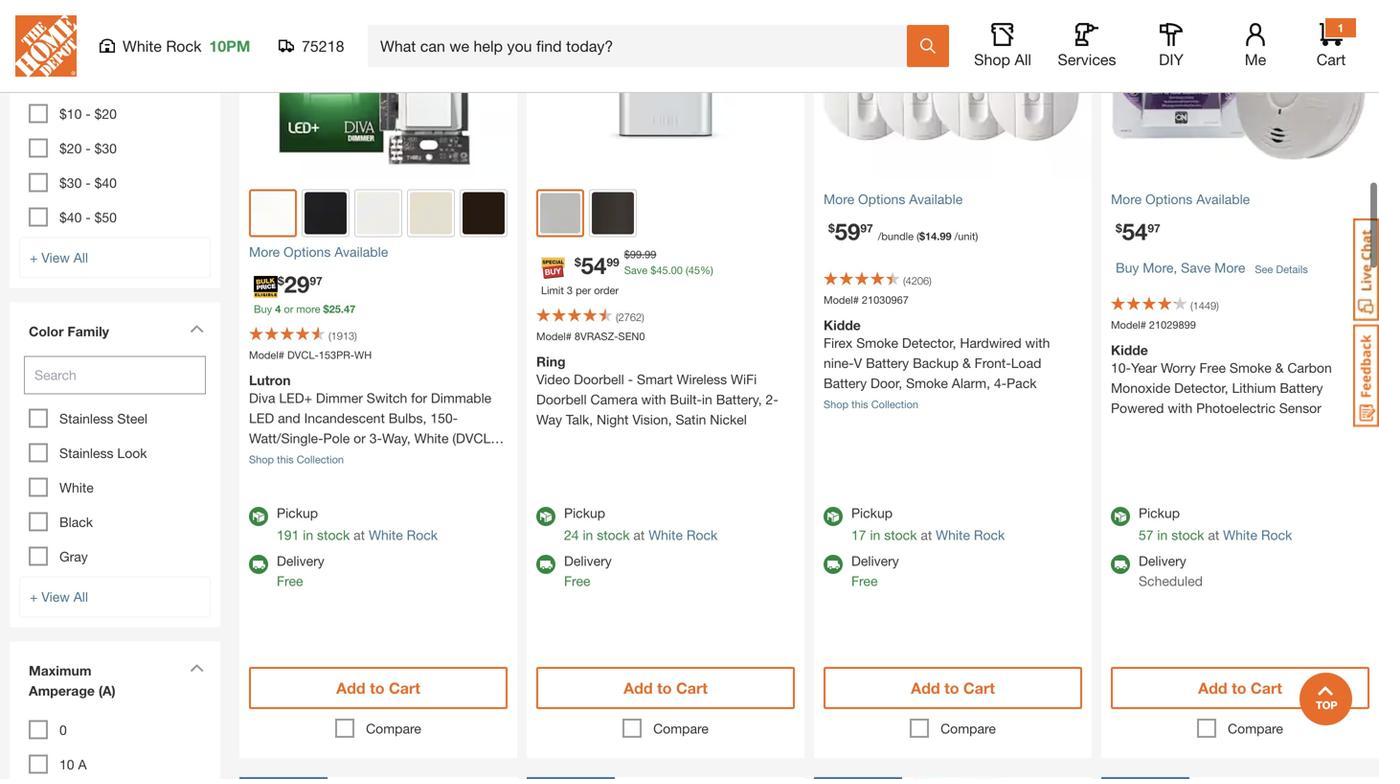 Task type: vqa. For each thing, say whether or not it's contained in the screenshot.
3rd Available for pickup icon from the left
yes



Task type: locate. For each thing, give the bounding box(es) containing it.
rock for pickup 17 in stock at white rock
[[974, 527, 1006, 543]]

1 horizontal spatial buy
[[1116, 260, 1140, 276]]

stock right 17
[[885, 527, 918, 543]]

3 compare from the left
[[941, 721, 997, 736]]

kidde for firex
[[824, 317, 861, 333]]

available for pickup image left pickup 17 in stock at white rock
[[824, 507, 843, 526]]

shop for shop all
[[975, 50, 1011, 69]]

worry
[[1162, 360, 1197, 376]]

buy for 4
[[254, 303, 272, 315]]

add to cart button for 191 in stock
[[249, 667, 508, 709]]

model# for pickup 57 in stock at white rock
[[1112, 319, 1147, 331]]

1 vertical spatial detector,
[[1175, 380, 1229, 396]]

in down wireless
[[702, 391, 713, 407]]

stock inside pickup 17 in stock at white rock
[[885, 527, 918, 543]]

in for pickup 24 in stock at white rock
[[583, 527, 594, 543]]

pickup inside "pickup 191 in stock at white rock"
[[277, 505, 318, 521]]

1 horizontal spatial 97
[[861, 221, 874, 235]]

$40 up $50
[[94, 175, 117, 191]]

shop
[[975, 50, 1011, 69], [824, 398, 849, 411], [249, 453, 274, 466]]

$10
[[87, 71, 109, 87], [59, 106, 82, 122]]

model# for pickup 17 in stock at white rock
[[824, 294, 859, 306]]

- for $0
[[78, 71, 83, 87]]

stainless look
[[59, 445, 147, 461]]

cart for pickup 57 in stock at white rock
[[1251, 679, 1283, 697]]

view down $40 - $50
[[41, 250, 70, 265]]

2 view from the top
[[41, 589, 70, 605]]

0 horizontal spatial available shipping image
[[537, 555, 556, 574]]

delivery down 24
[[564, 553, 612, 569]]

shop this collection
[[249, 453, 344, 466]]

to for pickup 17 in stock at white rock
[[945, 679, 960, 697]]

+
[[30, 250, 38, 265], [30, 589, 38, 605]]

1 horizontal spatial detector,
[[1175, 380, 1229, 396]]

4 stock from the left
[[1172, 527, 1205, 543]]

available shipping image for scheduled
[[1112, 555, 1131, 574]]

0 horizontal spatial collection
[[297, 453, 344, 466]]

the home depot logo image
[[15, 15, 77, 77]]

1 horizontal spatial available for pickup image
[[824, 507, 843, 526]]

+ view all link
[[19, 237, 211, 278], [19, 576, 211, 618]]

rock for pickup 191 in stock at white rock
[[407, 527, 438, 543]]

more options available link down architectural white icon
[[249, 242, 508, 262]]

white rock link for pickup 57 in stock at white rock
[[1224, 527, 1293, 543]]

$ left /bundle
[[829, 221, 835, 235]]

more options available for 54
[[1112, 191, 1251, 207]]

stock inside pickup 24 in stock at white rock
[[597, 527, 630, 543]]

2 vertical spatial shop
[[249, 453, 274, 466]]

) for pickup 17 in stock at white rock
[[930, 275, 932, 287]]

model# up 10- at right
[[1112, 319, 1147, 331]]

delivery for 191
[[277, 553, 325, 569]]

compare for pickup 17 in stock at white rock
[[941, 721, 997, 736]]

0 vertical spatial caret icon image
[[190, 324, 204, 333]]

2 45 from the left
[[689, 264, 701, 276]]

free down 24
[[564, 573, 591, 589]]

Search text field
[[24, 356, 206, 394]]

kidde inside kidde 10-year worry free smoke & carbon monoxide detector, lithium battery powered with photoelectric sensor
[[1112, 342, 1149, 358]]

2 available for pickup image from the left
[[824, 507, 843, 526]]

0 horizontal spatial more options available
[[249, 244, 388, 260]]

2 + view all from the top
[[30, 589, 88, 605]]

$ inside $ 54 99
[[575, 255, 581, 269]]

+ view all down gray link
[[30, 589, 88, 605]]

2762
[[619, 311, 642, 323]]

2 add to cart from the left
[[624, 679, 708, 697]]

0 vertical spatial kidde
[[824, 317, 861, 333]]

45 left 00
[[657, 264, 668, 276]]

0 horizontal spatial 45
[[657, 264, 668, 276]]

8vrasz-
[[575, 330, 619, 343]]

to for pickup 191 in stock at white rock
[[370, 679, 385, 697]]

stock for 17 in stock
[[885, 527, 918, 543]]

0 horizontal spatial shop
[[249, 453, 274, 466]]

1 horizontal spatial more options available link
[[824, 189, 1083, 209]]

stock inside pickup 57 in stock at white rock
[[1172, 527, 1205, 543]]

1 horizontal spatial or
[[354, 430, 366, 446]]

maximum amperage (a)
[[29, 663, 116, 699]]

rock inside pickup 24 in stock at white rock
[[687, 527, 718, 543]]

1 pickup from the left
[[277, 505, 318, 521]]

more options available up $ 29 97
[[249, 244, 388, 260]]

& left carbon
[[1276, 360, 1285, 376]]

add to cart for 57 in stock
[[1199, 679, 1283, 697]]

white inside pickup 17 in stock at white rock
[[936, 527, 971, 543]]

1 available shipping image from the left
[[249, 555, 268, 574]]

at inside pickup 17 in stock at white rock
[[921, 527, 933, 543]]

0 horizontal spatial 153pr-
[[249, 450, 295, 466]]

view for $40 - $50
[[41, 250, 70, 265]]

$ 29 97
[[278, 270, 323, 298]]

) up 'wh'
[[355, 330, 357, 342]]

available
[[910, 191, 963, 207], [1197, 191, 1251, 207], [335, 244, 388, 260]]

to
[[76, 33, 88, 49], [370, 679, 385, 697], [657, 679, 672, 697], [945, 679, 960, 697], [1232, 679, 1247, 697]]

(
[[917, 230, 920, 242], [686, 264, 689, 276], [904, 275, 906, 287], [1191, 299, 1194, 312], [616, 311, 619, 323], [329, 330, 331, 342]]

4 pickup from the left
[[1139, 505, 1181, 521]]

97 for 54
[[1148, 221, 1161, 235]]

$20
[[94, 106, 117, 122], [59, 140, 82, 156]]

free right worry
[[1200, 360, 1227, 376]]

switch
[[367, 390, 408, 406]]

45 right 00
[[689, 264, 701, 276]]

0 vertical spatial stainless
[[59, 411, 114, 426]]

4 delivery from the left
[[1139, 553, 1187, 569]]

free inside kidde 10-year worry free smoke & carbon monoxide detector, lithium battery powered with photoelectric sensor
[[1200, 360, 1227, 376]]

more
[[824, 191, 855, 207], [1112, 191, 1142, 207], [249, 244, 280, 260], [1215, 260, 1246, 276]]

available shipping image
[[537, 555, 556, 574], [1112, 555, 1131, 574]]

with up load
[[1026, 335, 1051, 351]]

model# up firex
[[824, 294, 859, 306]]

0 vertical spatial 54
[[1123, 218, 1148, 245]]

pickup inside pickup 17 in stock at white rock
[[852, 505, 893, 521]]

available for pickup image left pickup 57 in stock at white rock
[[1112, 507, 1131, 526]]

feedback link image
[[1354, 324, 1380, 427]]

available for pickup image
[[537, 507, 556, 526]]

3 white rock link from the left
[[936, 527, 1006, 543]]

at inside pickup 57 in stock at white rock
[[1209, 527, 1220, 543]]

1 horizontal spatial available shipping image
[[824, 555, 843, 574]]

add for 24 in stock
[[624, 679, 653, 697]]

diva led+ dimmer switch for dimmable led and incandescent bulbs, 150-watt/single-pole or 3-way, white (dvcl-153pr-wh) image
[[240, 0, 517, 180]]

1 vertical spatial + view all
[[30, 589, 88, 605]]

& up alarm,
[[963, 355, 971, 371]]

. inside $ 59 97 /bundle ( $ 14 . 99 /unit )
[[937, 230, 940, 242]]

battery
[[866, 355, 910, 371], [824, 375, 867, 391], [1281, 380, 1324, 396]]

2 horizontal spatial more options available link
[[1112, 189, 1370, 209]]

2 + view all link from the top
[[19, 576, 211, 618]]

1 vertical spatial view
[[41, 589, 70, 605]]

in for pickup 191 in stock at white rock
[[303, 527, 313, 543]]

4 compare from the left
[[1229, 721, 1284, 736]]

0 vertical spatial shop
[[975, 50, 1011, 69]]

at right 17
[[921, 527, 933, 543]]

1 white rock link from the left
[[369, 527, 438, 543]]

3 delivery free from the left
[[852, 553, 900, 589]]

2 caret icon image from the top
[[190, 664, 204, 672]]

in inside "pickup 191 in stock at white rock"
[[303, 527, 313, 543]]

1449
[[1194, 299, 1217, 312]]

all down gray link
[[74, 589, 88, 605]]

1 horizontal spatial $30
[[94, 140, 117, 156]]

go button
[[149, 22, 211, 60]]

2 add from the left
[[624, 679, 653, 697]]

smart
[[637, 371, 673, 387]]

2 horizontal spatial with
[[1168, 400, 1193, 416]]

2 horizontal spatial shop
[[975, 50, 1011, 69]]

available shipping image left delivery scheduled
[[1112, 555, 1131, 574]]

1 add from the left
[[336, 679, 366, 697]]

1 vertical spatial doorbell
[[537, 391, 587, 407]]

kidde up 10- at right
[[1112, 342, 1149, 358]]

available shipping image
[[249, 555, 268, 574], [824, 555, 843, 574]]

in inside pickup 24 in stock at white rock
[[583, 527, 594, 543]]

4-
[[995, 375, 1007, 391]]

153pr- down watt/single-
[[249, 450, 295, 466]]

all left services
[[1015, 50, 1032, 69]]

2 vertical spatial all
[[74, 589, 88, 605]]

2 add to cart button from the left
[[537, 667, 795, 709]]

detector, up backup
[[903, 335, 957, 351]]

this
[[852, 398, 869, 411], [277, 453, 294, 466]]

gray
[[59, 549, 88, 564]]

2 delivery from the left
[[564, 553, 612, 569]]

3 add from the left
[[911, 679, 941, 697]]

0
[[59, 722, 67, 738]]

1 horizontal spatial shop
[[824, 398, 849, 411]]

free
[[1200, 360, 1227, 376], [277, 573, 303, 589], [564, 573, 591, 589], [852, 573, 878, 589]]

2 horizontal spatial available for pickup image
[[1112, 507, 1131, 526]]

pickup for 57
[[1139, 505, 1181, 521]]

model# up ring on the left top of page
[[537, 330, 572, 343]]

24
[[564, 527, 579, 543]]

in
[[702, 391, 713, 407], [303, 527, 313, 543], [583, 527, 594, 543], [871, 527, 881, 543], [1158, 527, 1168, 543]]

details
[[1277, 263, 1309, 275]]

stock for 24 in stock
[[597, 527, 630, 543]]

0 vertical spatial 153pr-
[[319, 349, 355, 361]]

satin
[[676, 412, 707, 427]]

2 available shipping image from the left
[[1112, 555, 1131, 574]]

compare
[[366, 721, 422, 736], [654, 721, 709, 736], [941, 721, 997, 736], [1229, 721, 1284, 736]]

and
[[278, 410, 301, 426]]

stock up delivery scheduled
[[1172, 527, 1205, 543]]

1 vertical spatial kidde
[[1112, 342, 1149, 358]]

at right 24
[[634, 527, 645, 543]]

$30 down $20 - $30
[[59, 175, 82, 191]]

0 vertical spatial shop this collection link
[[824, 398, 919, 411]]

stock for 191 in stock
[[317, 527, 350, 543]]

more options available link for 59
[[824, 189, 1083, 209]]

options up $ 54 97
[[1146, 191, 1193, 207]]

3 add to cart from the left
[[911, 679, 996, 697]]

save inside $ 99 . 99 save $ 45 . 00 ( 45 %) limit 3 per order
[[625, 264, 648, 276]]

0 horizontal spatial available
[[335, 244, 388, 260]]

+ up maximum
[[30, 589, 38, 605]]

in inside 'ring video doorbell - smart wireless wifi doorbell camera with built-in battery, 2- way talk, night vision, satin nickel'
[[702, 391, 713, 407]]

+ up color
[[30, 250, 38, 265]]

57
[[1139, 527, 1154, 543]]

2 compare from the left
[[654, 721, 709, 736]]

smoke up lithium
[[1230, 360, 1272, 376]]

0 vertical spatial $20
[[94, 106, 117, 122]]

front-
[[975, 355, 1012, 371]]

153pr- inside lutron diva led+ dimmer switch for dimmable led and incandescent bulbs, 150- watt/single-pole or 3-way, white (dvcl- 153pr-wh)
[[249, 450, 295, 466]]

1 caret icon image from the top
[[190, 324, 204, 333]]

( up 21030967
[[904, 275, 906, 287]]

1 stock from the left
[[317, 527, 350, 543]]

) down 14
[[930, 275, 932, 287]]

diy button
[[1141, 23, 1203, 69]]

$40 - $50
[[59, 209, 117, 225]]

$ inside $ 29 97
[[278, 274, 284, 287]]

stainless
[[59, 411, 114, 426], [59, 445, 114, 461]]

0 vertical spatial detector,
[[903, 335, 957, 351]]

1 horizontal spatial with
[[1026, 335, 1051, 351]]

pickup inside pickup 24 in stock at white rock
[[564, 505, 606, 521]]

1 + from the top
[[30, 250, 38, 265]]

$20 up $30 - $40
[[59, 140, 82, 156]]

with
[[1026, 335, 1051, 351], [642, 391, 667, 407], [1168, 400, 1193, 416]]

1 vertical spatial + view all link
[[19, 576, 211, 618]]

( for pickup 57 in stock at white rock
[[1191, 299, 1194, 312]]

1 vertical spatial $10
[[59, 106, 82, 122]]

1 + view all from the top
[[30, 250, 88, 265]]

$30 - $40 link
[[59, 175, 117, 191]]

lithium
[[1233, 380, 1277, 396]]

0 vertical spatial all
[[1015, 50, 1032, 69]]

( 2762 )
[[616, 311, 645, 323]]

$20 up $20 - $30 link
[[94, 106, 117, 122]]

97 left /bundle
[[861, 221, 874, 235]]

at for 191 in stock
[[354, 527, 365, 543]]

collection down 'door,'
[[872, 398, 919, 411]]

2 horizontal spatial smoke
[[1230, 360, 1272, 376]]

2 horizontal spatial 97
[[1148, 221, 1161, 235]]

0 horizontal spatial $40
[[59, 209, 82, 225]]

buy for more,
[[1116, 260, 1140, 276]]

2 + from the top
[[30, 589, 38, 605]]

0 vertical spatial buy
[[1116, 260, 1140, 276]]

0 vertical spatial +
[[30, 250, 38, 265]]

caret icon image inside maximum amperage (a) link
[[190, 664, 204, 672]]

54 up per
[[581, 252, 607, 279]]

4 at from the left
[[1209, 527, 1220, 543]]

1 delivery from the left
[[277, 553, 325, 569]]

1 add to cart button from the left
[[249, 667, 508, 709]]

4 white rock link from the left
[[1224, 527, 1293, 543]]

1 vertical spatial this
[[277, 453, 294, 466]]

white inside pickup 24 in stock at white rock
[[649, 527, 683, 543]]

2 pickup from the left
[[564, 505, 606, 521]]

model# for pickup 191 in stock at white rock
[[249, 349, 285, 361]]

caret icon image
[[190, 324, 204, 333], [190, 664, 204, 672]]

1 horizontal spatial options
[[859, 191, 906, 207]]

add to cart button for 17 in stock
[[824, 667, 1083, 709]]

in right 24
[[583, 527, 594, 543]]

2 horizontal spatial available
[[1197, 191, 1251, 207]]

. right $ 54 99
[[642, 248, 645, 261]]

4 add to cart from the left
[[1199, 679, 1283, 697]]

1 horizontal spatial this
[[852, 398, 869, 411]]

cart 1
[[1317, 21, 1347, 69]]

( 1449 )
[[1191, 299, 1220, 312]]

caret icon image for color family
[[190, 324, 204, 333]]

0 horizontal spatial detector,
[[903, 335, 957, 351]]

cart for pickup 191 in stock at white rock
[[389, 679, 421, 697]]

( left 14
[[917, 230, 920, 242]]

21030967
[[862, 294, 909, 306]]

$ up buy more, save more button
[[1116, 221, 1123, 235]]

1 add to cart from the left
[[336, 679, 421, 697]]

free for pickup 24 in stock at white rock
[[564, 573, 591, 589]]

1 at from the left
[[354, 527, 365, 543]]

1 vertical spatial 54
[[581, 252, 607, 279]]

rock inside pickup 17 in stock at white rock
[[974, 527, 1006, 543]]

+ view all for gray
[[30, 589, 88, 605]]

2 stock from the left
[[597, 527, 630, 543]]

video doorbell - smart wireless wifi doorbell camera with built-in battery, 2-way talk, night vision, satin nickel image
[[527, 0, 805, 180]]

all inside button
[[1015, 50, 1032, 69]]

at inside "pickup 191 in stock at white rock"
[[354, 527, 365, 543]]

4 add to cart button from the left
[[1112, 667, 1370, 709]]

$ right /bundle
[[920, 230, 926, 242]]

3 stock from the left
[[885, 527, 918, 543]]

0 horizontal spatial shop this collection link
[[249, 453, 344, 466]]

pickup up 24
[[564, 505, 606, 521]]

2 available shipping image from the left
[[824, 555, 843, 574]]

compare for pickup 24 in stock at white rock
[[654, 721, 709, 736]]

1 horizontal spatial &
[[1276, 360, 1285, 376]]

shop inside button
[[975, 50, 1011, 69]]

at right "57" on the right of the page
[[1209, 527, 1220, 543]]

0 horizontal spatial 54
[[581, 252, 607, 279]]

3 pickup from the left
[[852, 505, 893, 521]]

0 vertical spatial + view all
[[30, 250, 88, 265]]

1 45 from the left
[[657, 264, 668, 276]]

stock inside "pickup 191 in stock at white rock"
[[317, 527, 350, 543]]

( 1913 )
[[329, 330, 357, 342]]

( 4206 )
[[904, 275, 932, 287]]

1 horizontal spatial more options available
[[824, 191, 963, 207]]

available for pickup image down 'shop this collection'
[[249, 507, 268, 526]]

kidde
[[824, 317, 861, 333], [1112, 342, 1149, 358]]

way,
[[382, 430, 411, 446]]

at inside pickup 24 in stock at white rock
[[634, 527, 645, 543]]

1 horizontal spatial delivery free
[[564, 553, 612, 589]]

stainless up the stainless look
[[59, 411, 114, 426]]

0 horizontal spatial more options available link
[[249, 242, 508, 262]]

built-
[[670, 391, 702, 407]]

1 vertical spatial shop this collection link
[[249, 453, 344, 466]]

3 add to cart button from the left
[[824, 667, 1083, 709]]

smoke inside kidde 10-year worry free smoke & carbon monoxide detector, lithium battery powered with photoelectric sensor
[[1230, 360, 1272, 376]]

1 horizontal spatial kidde
[[1112, 342, 1149, 358]]

0 horizontal spatial available shipping image
[[249, 555, 268, 574]]

) for pickup 191 in stock at white rock
[[355, 330, 357, 342]]

model# 8vrasz-sen0
[[537, 330, 645, 343]]

0 horizontal spatial this
[[277, 453, 294, 466]]

more left see
[[1215, 260, 1246, 276]]

3 at from the left
[[921, 527, 933, 543]]

hardwired
[[961, 335, 1022, 351]]

3 available for pickup image from the left
[[1112, 507, 1131, 526]]

options up $ 59 97 /bundle ( $ 14 . 99 /unit )
[[859, 191, 906, 207]]

1 horizontal spatial available
[[910, 191, 963, 207]]

0 horizontal spatial available for pickup image
[[249, 507, 268, 526]]

2 horizontal spatial options
[[1146, 191, 1193, 207]]

rock inside "pickup 191 in stock at white rock"
[[407, 527, 438, 543]]

( right 00
[[686, 264, 689, 276]]

1 horizontal spatial shop this collection link
[[824, 398, 919, 411]]

delivery free down 24
[[564, 553, 612, 589]]

1 horizontal spatial available shipping image
[[1112, 555, 1131, 574]]

& inside kidde firex smoke detector, hardwired with nine-v battery backup & front-load battery door, smoke alarm, 4-pack shop this collection
[[963, 355, 971, 371]]

delivery inside delivery scheduled
[[1139, 553, 1187, 569]]

rock inside pickup 57 in stock at white rock
[[1262, 527, 1293, 543]]

0 horizontal spatial save
[[625, 264, 648, 276]]

or left 3-
[[354, 430, 366, 446]]

more options available link up /unit
[[824, 189, 1083, 209]]

with down worry
[[1168, 400, 1193, 416]]

caret icon image inside color family link
[[190, 324, 204, 333]]

collection inside kidde firex smoke detector, hardwired with nine-v battery backup & front-load battery door, smoke alarm, 4-pack shop this collection
[[872, 398, 919, 411]]

rock for pickup 24 in stock at white rock
[[687, 527, 718, 543]]

this down the v
[[852, 398, 869, 411]]

2 horizontal spatial delivery free
[[852, 553, 900, 589]]

white image
[[253, 193, 293, 233]]

delivery up scheduled
[[1139, 553, 1187, 569]]

color family link
[[19, 312, 211, 356]]

97 inside $ 29 97
[[310, 274, 323, 287]]

0 vertical spatial view
[[41, 250, 70, 265]]

1913
[[331, 330, 355, 342]]

$ up per
[[575, 255, 581, 269]]

kidde for 10-
[[1112, 342, 1149, 358]]

cart for pickup 24 in stock at white rock
[[677, 679, 708, 697]]

collection
[[872, 398, 919, 411], [297, 453, 344, 466]]

delivery free down 191
[[277, 553, 325, 589]]

pickup up 17
[[852, 505, 893, 521]]

. left /unit
[[937, 230, 940, 242]]

$10 down $0
[[59, 106, 82, 122]]

1 vertical spatial or
[[354, 430, 366, 446]]

delivery
[[277, 553, 325, 569], [564, 553, 612, 569], [852, 553, 900, 569], [1139, 553, 1187, 569]]

pickup up 191
[[277, 505, 318, 521]]

in right 191
[[303, 527, 313, 543]]

pickup 17 in stock at white rock
[[852, 505, 1006, 543]]

2 delivery free from the left
[[564, 553, 612, 589]]

live chat image
[[1354, 218, 1380, 321]]

1 available shipping image from the left
[[537, 555, 556, 574]]

or inside lutron diva led+ dimmer switch for dimmable led and incandescent bulbs, 150- watt/single-pole or 3-way, white (dvcl- 153pr-wh)
[[354, 430, 366, 446]]

at for 24 in stock
[[634, 527, 645, 543]]

shop this collection link down 'door,'
[[824, 398, 919, 411]]

available up buy more, save more see details on the top
[[1197, 191, 1251, 207]]

1 vertical spatial shop
[[824, 398, 849, 411]]

0 horizontal spatial kidde
[[824, 317, 861, 333]]

- up $30 - $40
[[86, 140, 91, 156]]

available shipping image for free
[[537, 555, 556, 574]]

97
[[861, 221, 874, 235], [1148, 221, 1161, 235], [310, 274, 323, 287]]

97 up more
[[310, 274, 323, 287]]

10pm
[[209, 37, 250, 55]]

in right 17
[[871, 527, 881, 543]]

detector, down worry
[[1175, 380, 1229, 396]]

2 stainless from the top
[[59, 445, 114, 461]]

free for pickup 17 in stock at white rock
[[852, 573, 878, 589]]

1 horizontal spatial 45
[[689, 264, 701, 276]]

0 vertical spatial this
[[852, 398, 869, 411]]

delivery down 191
[[277, 553, 325, 569]]

0 horizontal spatial buy
[[254, 303, 272, 315]]

more options available link for 54
[[1112, 189, 1370, 209]]

model#
[[824, 294, 859, 306], [1112, 319, 1147, 331], [537, 330, 572, 343], [249, 349, 285, 361]]

free down 17
[[852, 573, 878, 589]]

options for 54
[[1146, 191, 1193, 207]]

2 white rock link from the left
[[649, 527, 718, 543]]

free down 191
[[277, 573, 303, 589]]

in inside pickup 17 in stock at white rock
[[871, 527, 881, 543]]

153pr- down the ( 1913 )
[[319, 349, 355, 361]]

0 horizontal spatial 97
[[310, 274, 323, 287]]

1 vertical spatial caret icon image
[[190, 664, 204, 672]]

-
[[78, 71, 83, 87], [86, 106, 91, 122], [86, 140, 91, 156], [86, 175, 91, 191], [86, 209, 91, 225], [628, 371, 634, 387]]

stainless look link
[[59, 445, 147, 461]]

save right more,
[[1182, 260, 1212, 276]]

1 vertical spatial $30
[[59, 175, 82, 191]]

) down buy more, save more see details on the top
[[1217, 299, 1220, 312]]

at
[[354, 527, 365, 543], [634, 527, 645, 543], [921, 527, 933, 543], [1209, 527, 1220, 543]]

4206
[[906, 275, 930, 287]]

kidde inside kidde firex smoke detector, hardwired with nine-v battery backup & front-load battery door, smoke alarm, 4-pack shop this collection
[[824, 317, 861, 333]]

maximum
[[29, 663, 92, 678]]

1 horizontal spatial $20
[[94, 106, 117, 122]]

buy left more,
[[1116, 260, 1140, 276]]

all down $40 - $50
[[74, 250, 88, 265]]

97 inside $ 54 97
[[1148, 221, 1161, 235]]

2 horizontal spatial more options available
[[1112, 191, 1251, 207]]

4 add from the left
[[1199, 679, 1228, 697]]

in right "57" on the right of the page
[[1158, 527, 1168, 543]]

1 compare from the left
[[366, 721, 422, 736]]

stainless for stainless look
[[59, 445, 114, 461]]

( for pickup 24 in stock at white rock
[[616, 311, 619, 323]]

1 horizontal spatial $40
[[94, 175, 117, 191]]

available shipping image down available for pickup icon
[[537, 555, 556, 574]]

$30 up $30 - $40
[[94, 140, 117, 156]]

pickup inside pickup 57 in stock at white rock
[[1139, 505, 1181, 521]]

) inside $ 59 97 /bundle ( $ 14 . 99 /unit )
[[976, 230, 979, 242]]

available down architectural white icon
[[335, 244, 388, 260]]

1 vertical spatial 153pr-
[[249, 450, 295, 466]]

available up 14
[[910, 191, 963, 207]]

save right $ 54 99
[[625, 264, 648, 276]]

( up 21029899
[[1191, 299, 1194, 312]]

97 inside $ 59 97 /bundle ( $ 14 . 99 /unit )
[[861, 221, 874, 235]]

with down smart
[[642, 391, 667, 407]]

model# 21029899
[[1112, 319, 1197, 331]]

way
[[537, 412, 562, 427]]

black link
[[59, 514, 93, 530]]

diva
[[249, 390, 275, 406]]

delivery down 17
[[852, 553, 900, 569]]

1 + view all link from the top
[[19, 237, 211, 278]]

available shipping image for 17 in stock
[[824, 555, 843, 574]]

pickup 24 in stock at white rock
[[564, 505, 718, 543]]

1 view from the top
[[41, 250, 70, 265]]

1 stainless from the top
[[59, 411, 114, 426]]

$ inside $ 54 97
[[1116, 221, 1123, 235]]

( up sen0
[[616, 311, 619, 323]]

1 horizontal spatial 153pr-
[[319, 349, 355, 361]]

0 horizontal spatial with
[[642, 391, 667, 407]]

0 horizontal spatial $20
[[59, 140, 82, 156]]

2 at from the left
[[634, 527, 645, 543]]

available for pickup image
[[249, 507, 268, 526], [824, 507, 843, 526], [1112, 507, 1131, 526]]

1 vertical spatial +
[[30, 589, 38, 605]]

stainless up white link
[[59, 445, 114, 461]]

in inside pickup 57 in stock at white rock
[[1158, 527, 1168, 543]]

0 vertical spatial collection
[[872, 398, 919, 411]]

1 delivery free from the left
[[277, 553, 325, 589]]

3 delivery from the left
[[852, 553, 900, 569]]

+ view all for $40 - $50
[[30, 250, 88, 265]]



Task type: describe. For each thing, give the bounding box(es) containing it.
firex
[[824, 335, 853, 351]]

(a)
[[99, 683, 116, 699]]

$20 - $30
[[59, 140, 117, 156]]

for
[[411, 390, 427, 406]]

night
[[597, 412, 629, 427]]

carbon
[[1288, 360, 1333, 376]]

0 vertical spatial doorbell
[[574, 371, 625, 387]]

ring video doorbell - smart wireless wifi doorbell camera with built-in battery, 2- way talk, night vision, satin nickel
[[537, 354, 779, 427]]

add for 57 in stock
[[1199, 679, 1228, 697]]

%)
[[701, 264, 714, 276]]

white inside lutron diva led+ dimmer switch for dimmable led and incandescent bulbs, 150- watt/single-pole or 3-way, white (dvcl- 153pr-wh)
[[415, 430, 449, 446]]

0 horizontal spatial smoke
[[857, 335, 899, 351]]

( for pickup 17 in stock at white rock
[[904, 275, 906, 287]]

more,
[[1143, 260, 1178, 276]]

0 horizontal spatial options
[[284, 244, 331, 260]]

cart for pickup 17 in stock at white rock
[[964, 679, 996, 697]]

all for stainless steel
[[74, 589, 88, 605]]

model# for pickup 24 in stock at white rock
[[537, 330, 572, 343]]

load
[[1012, 355, 1042, 371]]

) for pickup 24 in stock at white rock
[[642, 311, 645, 323]]

battery up 'door,'
[[866, 355, 910, 371]]

architectural white image
[[357, 192, 400, 234]]

99 inside $ 59 97 /bundle ( $ 14 . 99 /unit )
[[940, 230, 952, 242]]

maximum amperage (a) link
[[19, 651, 211, 715]]

- for $40
[[86, 209, 91, 225]]

shop inside kidde firex smoke detector, hardwired with nine-v battery backup & front-load battery door, smoke alarm, 4-pack shop this collection
[[824, 398, 849, 411]]

order
[[594, 284, 619, 297]]

in for pickup 57 in stock at white rock
[[1158, 527, 1168, 543]]

54 for $ 54 97
[[1123, 218, 1148, 245]]

battery inside kidde 10-year worry free smoke & carbon monoxide detector, lithium battery powered with photoelectric sensor
[[1281, 380, 1324, 396]]

1 vertical spatial $20
[[59, 140, 82, 156]]

99 inside $ 54 99
[[607, 255, 620, 269]]

97 for 29
[[310, 274, 323, 287]]

available for pickup image for 54
[[1112, 507, 1131, 526]]

add to cart button for 24 in stock
[[537, 667, 795, 709]]

75218 button
[[279, 36, 345, 56]]

add to cart for 191 in stock
[[336, 679, 421, 697]]

this inside kidde firex smoke detector, hardwired with nine-v battery backup & front-load battery door, smoke alarm, 4-pack shop this collection
[[852, 398, 869, 411]]

white rock link for pickup 24 in stock at white rock
[[649, 527, 718, 543]]

kidde 10-year worry free smoke & carbon monoxide detector, lithium battery powered with photoelectric sensor
[[1112, 342, 1333, 416]]

see details button
[[1256, 252, 1309, 287]]

more options available for 59
[[824, 191, 963, 207]]

satin nickel image
[[540, 193, 581, 233]]

1 available for pickup image from the left
[[249, 507, 268, 526]]

shop this collection link for diva led+ dimmer switch for dimmable led and incandescent bulbs, 150- watt/single-pole or 3-way, white (dvcl- 153pr-wh)
[[249, 453, 344, 466]]

at for 57 in stock
[[1209, 527, 1220, 543]]

firex smoke detector, hardwired with nine-v battery backup & front-load battery door, smoke alarm, 4-pack image
[[815, 0, 1092, 180]]

vision,
[[633, 412, 672, 427]]

25
[[329, 303, 341, 315]]

- inside 'ring video doorbell - smart wireless wifi doorbell camera with built-in battery, 2- way talk, night vision, satin nickel'
[[628, 371, 634, 387]]

stainless for stainless steel
[[59, 411, 114, 426]]

available for 54
[[1197, 191, 1251, 207]]

available shipping image for 191 in stock
[[249, 555, 268, 574]]

caret icon image for maximum amperage (a)
[[190, 664, 204, 672]]

add for 191 in stock
[[336, 679, 366, 697]]

buy more, save more see details
[[1116, 260, 1309, 276]]

pickup for 24
[[564, 505, 606, 521]]

4
[[275, 303, 281, 315]]

pack
[[1007, 375, 1037, 391]]

What can we help you find today? search field
[[380, 26, 907, 66]]

compare for pickup 191 in stock at white rock
[[366, 721, 422, 736]]

$0 - $10
[[59, 71, 109, 87]]

see
[[1256, 263, 1274, 275]]

delivery for 17
[[852, 553, 900, 569]]

$40 - $50 link
[[59, 209, 117, 225]]

0 vertical spatial $40
[[94, 175, 117, 191]]

alarm,
[[952, 375, 991, 391]]

0 horizontal spatial $30
[[59, 175, 82, 191]]

97 for 59
[[861, 221, 874, 235]]

delivery scheduled
[[1139, 553, 1204, 589]]

lutron
[[249, 372, 291, 388]]

white inside "pickup 191 in stock at white rock"
[[369, 527, 403, 543]]

dimmable
[[431, 390, 492, 406]]

0 link
[[59, 722, 67, 738]]

detector, inside kidde firex smoke detector, hardwired with nine-v battery backup & front-load battery door, smoke alarm, 4-pack shop this collection
[[903, 335, 957, 351]]

$ 99 . 99 save $ 45 . 00 ( 45 %) limit 3 per order
[[541, 248, 714, 297]]

shop for shop this collection
[[249, 453, 274, 466]]

brown image
[[463, 192, 505, 234]]

10-
[[1112, 360, 1132, 376]]

14
[[926, 230, 937, 242]]

shop this collection link for firex smoke detector, hardwired with nine-v battery backup & front-load battery door, smoke alarm, 4-pack
[[824, 398, 919, 411]]

00
[[671, 264, 683, 276]]

services button
[[1057, 23, 1118, 69]]

10-year worry free smoke & carbon monoxide detector, lithium battery powered with photoelectric sensor image
[[1102, 0, 1380, 180]]

1 vertical spatial collection
[[297, 453, 344, 466]]

white rock link for pickup 191 in stock at white rock
[[369, 527, 438, 543]]

detector, inside kidde 10-year worry free smoke & carbon monoxide detector, lithium battery powered with photoelectric sensor
[[1175, 380, 1229, 396]]

dimmer
[[316, 390, 363, 406]]

) for pickup 57 in stock at white rock
[[1217, 299, 1220, 312]]

add for 17 in stock
[[911, 679, 941, 697]]

monoxide
[[1112, 380, 1171, 396]]

at for 17 in stock
[[921, 527, 933, 543]]

more
[[297, 303, 321, 315]]

battery down 'nine-'
[[824, 375, 867, 391]]

shop all
[[975, 50, 1032, 69]]

backup
[[913, 355, 959, 371]]

amperage
[[29, 683, 95, 699]]

bulbs,
[[389, 410, 427, 426]]

white rock 10pm
[[123, 37, 250, 55]]

+ view all link for gray
[[19, 576, 211, 618]]

shop all button
[[973, 23, 1034, 69]]

$0
[[59, 71, 74, 87]]

delivery for 57
[[1139, 553, 1187, 569]]

$ 54 99
[[575, 252, 620, 279]]

incandescent
[[304, 410, 385, 426]]

price-range-upperBound telephone field
[[92, 23, 144, 60]]

model# dvcl-153pr-wh
[[249, 349, 372, 361]]

with inside 'ring video doorbell - smart wireless wifi doorbell camera with built-in battery, 2- way talk, night vision, satin nickel'
[[642, 391, 667, 407]]

available for pickup image for 59
[[824, 507, 843, 526]]

1 horizontal spatial $10
[[87, 71, 109, 87]]

$ right $ 54 99
[[625, 248, 630, 261]]

pickup for 17
[[852, 505, 893, 521]]

nine-
[[824, 355, 854, 371]]

29
[[284, 270, 310, 298]]

( inside $ 59 97 /bundle ( $ 14 . 99 /unit )
[[917, 230, 920, 242]]

more up 59
[[824, 191, 855, 207]]

add to cart for 24 in stock
[[624, 679, 708, 697]]

1 horizontal spatial save
[[1182, 260, 1212, 276]]

$ right more
[[323, 303, 329, 315]]

add to cart button for 57 in stock
[[1112, 667, 1370, 709]]

delivery free for 29
[[277, 553, 325, 589]]

wireless
[[677, 371, 727, 387]]

1 vertical spatial $40
[[59, 209, 82, 225]]

kidde firex smoke detector, hardwired with nine-v battery backup & front-load battery door, smoke alarm, 4-pack shop this collection
[[824, 317, 1051, 411]]

- for $10
[[86, 106, 91, 122]]

$ left 00
[[651, 264, 657, 276]]

steel
[[117, 411, 148, 426]]

powered
[[1112, 400, 1165, 416]]

with inside kidde firex smoke detector, hardwired with nine-v battery backup & front-load battery door, smoke alarm, 4-pack shop this collection
[[1026, 335, 1051, 351]]

black
[[59, 514, 93, 530]]

0 vertical spatial or
[[284, 303, 294, 315]]

& inside kidde 10-year worry free smoke & carbon monoxide detector, lithium battery powered with photoelectric sensor
[[1276, 360, 1285, 376]]

white rock link for pickup 17 in stock at white rock
[[936, 527, 1006, 543]]

buy more, save more button
[[1116, 249, 1246, 287]]

ring
[[537, 354, 566, 369]]

white inside pickup 57 in stock at white rock
[[1224, 527, 1258, 543]]

family
[[67, 323, 109, 339]]

battery,
[[717, 391, 762, 407]]

look
[[117, 445, 147, 461]]

options for 59
[[859, 191, 906, 207]]

delivery for 24
[[564, 553, 612, 569]]

in for pickup 17 in stock at white rock
[[871, 527, 881, 543]]

led+
[[279, 390, 312, 406]]

with inside kidde 10-year worry free smoke & carbon monoxide detector, lithium battery powered with photoelectric sensor
[[1168, 400, 1193, 416]]

midnight image
[[305, 192, 347, 234]]

sensor
[[1280, 400, 1322, 416]]

- for $30
[[86, 175, 91, 191]]

pickup 57 in stock at white rock
[[1139, 505, 1293, 543]]

. left %)
[[668, 264, 671, 276]]

0 vertical spatial $30
[[94, 140, 117, 156]]

1 horizontal spatial smoke
[[907, 375, 949, 391]]

0 horizontal spatial $10
[[59, 106, 82, 122]]

- for $20
[[86, 140, 91, 156]]

pumice image
[[410, 192, 452, 234]]

59
[[835, 218, 861, 245]]

pickup 191 in stock at white rock
[[277, 505, 438, 543]]

delivery free for 54
[[564, 553, 612, 589]]

view for gray
[[41, 589, 70, 605]]

available for 59
[[910, 191, 963, 207]]

+ for $40 - $50
[[30, 250, 38, 265]]

rock for pickup 57 in stock at white rock
[[1262, 527, 1293, 543]]

$10 - $20 link
[[59, 106, 117, 122]]

color
[[29, 323, 64, 339]]

stock for 57 in stock
[[1172, 527, 1205, 543]]

$20 - $30 link
[[59, 140, 117, 156]]

more up $ 54 97
[[1112, 191, 1142, 207]]

dvcl-
[[287, 349, 319, 361]]

17
[[852, 527, 867, 543]]

more down 'white' icon
[[249, 244, 280, 260]]

/bundle
[[878, 230, 914, 242]]

photoelectric
[[1197, 400, 1276, 416]]

21029899
[[1150, 319, 1197, 331]]

limit
[[541, 284, 564, 297]]

me button
[[1226, 23, 1287, 69]]

white link
[[59, 480, 94, 495]]

. up the 1913
[[341, 303, 344, 315]]

+ view all link for $40 - $50
[[19, 237, 211, 278]]

price-range-lowerBound telephone field
[[19, 23, 71, 60]]

( inside $ 99 . 99 save $ 45 . 00 ( 45 %) limit 3 per order
[[686, 264, 689, 276]]

venetian bronze image
[[592, 192, 634, 234]]

compare for pickup 57 in stock at white rock
[[1229, 721, 1284, 736]]

buy 4 or more $ 25 . 47
[[254, 303, 356, 315]]

47
[[344, 303, 356, 315]]

free for pickup 191 in stock at white rock
[[277, 573, 303, 589]]

2-
[[766, 391, 779, 407]]

to for pickup 24 in stock at white rock
[[657, 679, 672, 697]]

1
[[1338, 21, 1345, 34]]

add to cart for 17 in stock
[[911, 679, 996, 697]]

+ for gray
[[30, 589, 38, 605]]



